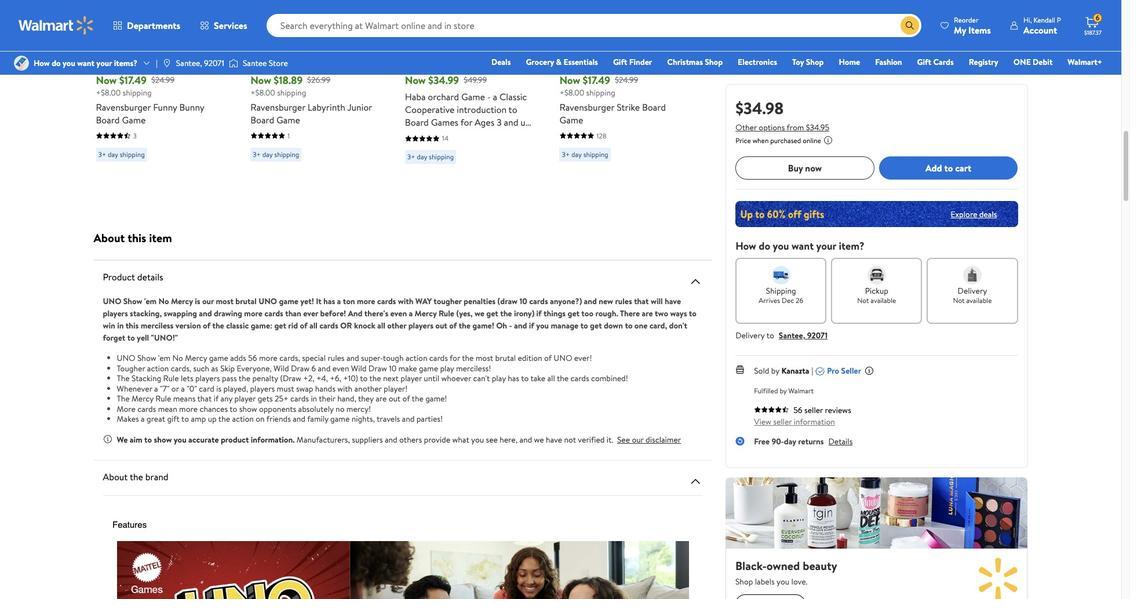 Task type: locate. For each thing, give the bounding box(es) containing it.
cards up until
[[429, 352, 448, 364]]

3 +$8.00 from the left
[[560, 87, 584, 99]]

players down everyone,
[[250, 383, 275, 394]]

details
[[828, 436, 853, 447]]

we right here, in the bottom of the page
[[534, 434, 544, 445]]

no
[[159, 296, 169, 307], [172, 352, 183, 364]]

56 inside uno show 'em no mercy game adds 56 more cards, special rules and super-tough action cards for the most brutal edition of uno ever! tougher action cards, such as skip everyone, wild draw 6 and even wild draw 10 make game play merciless! the stacking rule lets players pass the penalty (draw +2, +4, +6, +10) to the next player until whoever can't play has to take all the cards combined! whenever a "7" or a "0" card is played, players must swap hands with another player! the mercy rule means that if any player gets 25+ cards in their hand, they are out of the game! more cards mean more chances to show opponents absolutely no mercy! makes a great gift to amp up the action on friends and family game nights, travels and parties!
[[248, 352, 257, 364]]

amp
[[191, 413, 206, 425]]

add up $34.99
[[424, 33, 440, 46]]

reorder my items
[[954, 15, 991, 36]]

$17.49 inside now $17.49 $24.99 +$8.00 shipping ravensburger strike board game
[[583, 73, 610, 88]]

our right see
[[632, 434, 644, 445]]

no for game
[[172, 352, 183, 364]]

of right rid
[[300, 320, 307, 331]]

the left next
[[369, 373, 381, 384]]

add to cart image
[[255, 33, 269, 47], [410, 33, 424, 47]]

rules inside uno show 'em no mercy game adds 56 more cards, special rules and super-tough action cards for the most brutal edition of uno ever! tougher action cards, such as skip everyone, wild draw 6 and even wild draw 10 make game play merciless! the stacking rule lets players pass the penalty (draw +2, +4, +6, +10) to the next player until whoever can't play has to take all the cards combined! whenever a "7" or a "0" card is played, players must swap hands with another player! the mercy rule means that if any player gets 25+ cards in their hand, they are out of the game! more cards mean more chances to show opponents absolutely no mercy! makes a great gift to amp up the action on friends and family game nights, travels and parties!
[[328, 352, 345, 364]]

do down "walmart" "image"
[[52, 57, 61, 69]]

explore deals
[[951, 208, 997, 220]]

chances
[[200, 403, 228, 415]]

in left 14
[[433, 129, 440, 141]]

even inside the uno show 'em no mercy is our most brutal uno game yet! it has a ton more cards with way tougher penalties (draw 10 cards anyone?) and new rules that will have players stacking, swapping and drawing more cards than ever before! and there's even a mercy rule (yes, we get the irony) if things get too rough. there are two ways to win in this merciless version of the classic game: get rid of all cards or knock all other players out of the game! oh - and if you manage to get down to one card, don't forget to yell "uno!"
[[390, 308, 407, 319]]

a right or at the left of page
[[181, 383, 185, 394]]

3+ day shipping for now $17.49 $24.99 +$8.00 shipping ravensburger strike board game
[[562, 149, 608, 159]]

(made
[[405, 129, 430, 141]]

$49.99
[[464, 74, 487, 86]]

draw up another
[[368, 362, 387, 374]]

1 vertical spatial has
[[508, 373, 519, 384]]

0 horizontal spatial action
[[147, 362, 169, 374]]

2 draw from the left
[[368, 362, 387, 374]]

uno down forget in the left of the page
[[117, 352, 135, 364]]

2 vertical spatial in
[[311, 393, 317, 405]]

one debit
[[1013, 56, 1053, 68]]

are inside the uno show 'em no mercy is our most brutal uno game yet! it has a ton more cards with way tougher penalties (draw 10 cards anyone?) and new rules that will have players stacking, swapping and drawing more cards than ever before! and there's even a mercy rule (yes, we get the irony) if things get too rough. there are two ways to win in this merciless version of the classic game: get rid of all cards or knock all other players out of the game! oh - and if you manage to get down to one card, don't forget to yell "uno!"
[[642, 308, 653, 319]]

player left until
[[401, 373, 422, 384]]

0 horizontal spatial santee,
[[176, 57, 202, 69]]

1 vertical spatial show
[[137, 352, 156, 364]]

1 horizontal spatial has
[[508, 373, 519, 384]]

buy now
[[788, 162, 822, 174]]

next
[[383, 373, 399, 384]]

even inside uno show 'em no mercy game adds 56 more cards, special rules and super-tough action cards for the most brutal edition of uno ever! tougher action cards, such as skip everyone, wild draw 6 and even wild draw 10 make game play merciless! the stacking rule lets players pass the penalty (draw +2, +4, +6, +10) to the next player until whoever can't play has to take all the cards combined! whenever a "7" or a "0" card is played, players must swap hands with another player! the mercy rule means that if any player gets 25+ cards in their hand, they are out of the game! more cards mean more chances to show opponents absolutely no mercy! makes a great gift to amp up the action on friends and family game nights, travels and parties!
[[332, 362, 349, 374]]

shipping down items?
[[123, 87, 152, 99]]

0 horizontal spatial game!
[[425, 393, 447, 405]]

by right fulfilled
[[780, 386, 787, 396]]

gift for gift finder
[[613, 56, 627, 68]]

now for now $17.49 $24.99 +$8.00 shipping ravensburger strike board game
[[560, 73, 580, 88]]

game:
[[251, 320, 272, 331]]

product group
[[96, 0, 225, 169], [250, 0, 379, 169], [405, 0, 534, 169], [560, 0, 689, 169]]

the down "(draw"
[[500, 308, 512, 319]]

1 horizontal spatial with
[[398, 296, 413, 307]]

details
[[137, 271, 163, 283]]

and right travels
[[402, 413, 415, 425]]

1 now from the left
[[96, 73, 117, 88]]

'em inside the uno show 'em no mercy is our most brutal uno game yet! it has a ton more cards with way tougher penalties (draw 10 cards anyone?) and new rules that will have players stacking, swapping and drawing more cards than ever before! and there's even a mercy rule (yes, we get the irony) if things get too rough. there are two ways to win in this merciless version of the classic game: get rid of all cards or knock all other players out of the game! oh - and if you manage to get down to one card, don't forget to yell "uno!"
[[144, 296, 157, 307]]

now inside now $17.49 $24.99 +$8.00 shipping ravensburger funny bunny board game
[[96, 73, 117, 88]]

about the brand
[[103, 470, 168, 483]]

0 vertical spatial show
[[239, 403, 257, 415]]

have up ways
[[665, 296, 681, 307]]

are
[[642, 308, 653, 319], [376, 393, 387, 405]]

1 horizontal spatial that
[[634, 296, 649, 307]]

shop right toy at the right top of page
[[806, 56, 824, 68]]

and right here, in the bottom of the page
[[519, 434, 532, 445]]

0 vertical spatial this
[[128, 230, 146, 246]]

| right kanazta
[[812, 365, 813, 377]]

'em for game
[[158, 352, 170, 364]]

is inside the uno show 'em no mercy is our most brutal uno game yet! it has a ton more cards with way tougher penalties (draw 10 cards anyone?) and new rules that will have players stacking, swapping and drawing more cards than ever before! and there's even a mercy rule (yes, we get the irony) if things get too rough. there are two ways to win in this merciless version of the classic game: get rid of all cards or knock all other players out of the game! oh - and if you manage to get down to one card, don't forget to yell "uno!"
[[195, 296, 200, 307]]

things
[[544, 308, 566, 319]]

pro seller info image
[[865, 366, 874, 375]]

their
[[319, 393, 335, 405]]

options
[[759, 122, 785, 133]]

0 vertical spatial our
[[202, 296, 214, 307]]

walmart image
[[19, 16, 94, 35]]

do for how do you want your item?
[[759, 239, 770, 253]]

before!
[[320, 308, 346, 319]]

0 vertical spatial that
[[634, 296, 649, 307]]

2 $17.49 from the left
[[583, 73, 610, 88]]

92071
[[204, 57, 224, 69], [807, 330, 828, 341]]

played,
[[223, 383, 248, 394]]

product details image
[[689, 275, 702, 289]]

gift left finder
[[613, 56, 627, 68]]

delivery up sold
[[736, 330, 765, 341]]

suppliers
[[352, 434, 383, 445]]

how for how do you want your item?
[[736, 239, 756, 253]]

1 vertical spatial the
[[117, 393, 130, 405]]

that left "will"
[[634, 296, 649, 307]]

2 product group from the left
[[250, 0, 379, 169]]

not inside delivery not available
[[953, 296, 965, 305]]

must
[[277, 383, 294, 394]]

1 vertical spatial that
[[197, 393, 212, 405]]

3 product group from the left
[[405, 0, 534, 169]]

Walmart Site-Wide search field
[[266, 14, 921, 37]]

1 horizontal spatial we
[[534, 434, 544, 445]]

way
[[415, 296, 432, 307]]

0 horizontal spatial with
[[337, 383, 352, 394]]

+$8.00 down items?
[[96, 87, 121, 99]]

0 horizontal spatial out
[[389, 393, 401, 405]]

not down intent image for delivery
[[953, 296, 965, 305]]

ages
[[475, 116, 494, 129]]

by
[[771, 365, 779, 377], [780, 386, 787, 396]]

0 horizontal spatial your
[[96, 57, 112, 69]]

0 horizontal spatial 'em
[[144, 296, 157, 307]]

no inside the uno show 'em no mercy is our most brutal uno game yet! it has a ton more cards with way tougher penalties (draw 10 cards anyone?) and new rules that will have players stacking, swapping and drawing more cards than ever before! and there's even a mercy rule (yes, we get the irony) if things get too rough. there are two ways to win in this merciless version of the classic game: get rid of all cards or knock all other players out of the game! oh - and if you manage to get down to one card, don't forget to yell "uno!"
[[159, 296, 169, 307]]

available inside pickup not available
[[871, 296, 896, 305]]

add button up $34.99
[[405, 28, 449, 52]]

2 not from the left
[[953, 296, 965, 305]]

game! inside uno show 'em no mercy game adds 56 more cards, special rules and super-tough action cards for the most brutal edition of uno ever! tougher action cards, such as skip everyone, wild draw 6 and even wild draw 10 make game play merciless! the stacking rule lets players pass the penalty (draw +2, +4, +6, +10) to the next player until whoever can't play has to take all the cards combined! whenever a "7" or a "0" card is played, players must swap hands with another player! the mercy rule means that if any player gets 25+ cards in their hand, they are out of the game! more cards mean more chances to show opponents absolutely no mercy! makes a great gift to amp up the action on friends and family game nights, travels and parties!
[[425, 393, 447, 405]]

0 horizontal spatial we
[[475, 308, 484, 319]]

$187.37
[[1084, 28, 1102, 37]]

knock
[[354, 320, 375, 331]]

1 horizontal spatial add to cart image
[[410, 33, 424, 47]]

- inside the now $34.99 $49.99 haba orchard game - a classic cooperative introduction to board games for ages 3 and up (made in germany)
[[487, 90, 491, 103]]

wild up another
[[351, 362, 367, 374]]

ravensburger inside now $18.89 $26.99 +$8.00 shipping ravensburger labyrinth junior board game
[[250, 101, 305, 113]]

and right +2, at the bottom
[[318, 362, 331, 374]]

with inside uno show 'em no mercy game adds 56 more cards, special rules and super-tough action cards for the most brutal edition of uno ever! tougher action cards, such as skip everyone, wild draw 6 and even wild draw 10 make game play merciless! the stacking rule lets players pass the penalty (draw +2, +4, +6, +10) to the next player until whoever can't play has to take all the cards combined! whenever a "7" or a "0" card is played, players must swap hands with another player! the mercy rule means that if any player gets 25+ cards in their hand, they are out of the game! more cards mean more chances to show opponents absolutely no mercy! makes a great gift to amp up the action on friends and family game nights, travels and parties!
[[337, 383, 352, 394]]

+$8.00 down the essentials
[[560, 87, 584, 99]]

1
[[288, 131, 290, 141]]

$24.99 inside now $17.49 $24.99 +$8.00 shipping ravensburger funny bunny board game
[[151, 74, 175, 86]]

- inside the uno show 'em no mercy is our most brutal uno game yet! it has a ton more cards with way tougher penalties (draw 10 cards anyone?) and new rules that will have players stacking, swapping and drawing more cards than ever before! and there's even a mercy rule (yes, we get the irony) if things get too rough. there are two ways to win in this merciless version of the classic game: get rid of all cards or knock all other players out of the game! oh - and if you manage to get down to one card, don't forget to yell "uno!"
[[509, 320, 512, 331]]

win
[[103, 320, 115, 331]]

1 vertical spatial with
[[337, 383, 352, 394]]

3+ for now $18.89 $26.99 +$8.00 shipping ravensburger labyrinth junior board game
[[253, 149, 261, 159]]

board
[[642, 101, 666, 113], [96, 113, 120, 126], [250, 113, 274, 126], [405, 116, 429, 129]]

in
[[433, 129, 440, 141], [117, 320, 124, 331], [311, 393, 317, 405]]

seller
[[804, 405, 823, 416], [773, 416, 792, 428]]

92071 up the pro
[[807, 330, 828, 341]]

see our disclaimer button
[[617, 434, 681, 445]]

10 up irony)
[[519, 296, 527, 307]]

ravensburger strike board game image
[[560, 0, 667, 42]]

registry
[[969, 56, 998, 68]]

santee, up bunny
[[176, 57, 202, 69]]

1 vertical spatial out
[[389, 393, 401, 405]]

add for now $17.49 $24.99 +$8.00 shipping ravensburger strike board game
[[578, 33, 595, 46]]

1 horizontal spatial want
[[792, 239, 814, 253]]

wild
[[274, 362, 289, 374], [351, 362, 367, 374]]

0 vertical spatial we
[[475, 308, 484, 319]]

player right any
[[234, 393, 256, 405]]

2 +$8.00 from the left
[[250, 87, 275, 99]]

1 horizontal spatial our
[[632, 434, 644, 445]]

ravensburger funny bunny board game image
[[96, 0, 204, 42]]

have inside the uno show 'em no mercy is our most brutal uno game yet! it has a ton more cards with way tougher penalties (draw 10 cards anyone?) and new rules that will have players stacking, swapping and drawing more cards than ever before! and there's even a mercy rule (yes, we get the irony) if things get too rough. there are two ways to win in this merciless version of the classic game: get rid of all cards or knock all other players out of the game! oh - and if you manage to get down to one card, don't forget to yell "uno!"
[[665, 296, 681, 307]]

2 add to cart image from the left
[[410, 33, 424, 47]]

bunny
[[179, 101, 204, 113]]

0 vertical spatial -
[[487, 90, 491, 103]]

4.375 stars out of 5, based on 56 seller reviews element
[[754, 406, 789, 413]]

0 horizontal spatial in
[[117, 320, 124, 331]]

add to cart image
[[101, 33, 114, 47], [564, 33, 578, 47]]

you inside the uno show 'em no mercy is our most brutal uno game yet! it has a ton more cards with way tougher penalties (draw 10 cards anyone?) and new rules that will have players stacking, swapping and drawing more cards than ever before! and there's even a mercy rule (yes, we get the irony) if things get too rough. there are two ways to win in this merciless version of the classic game: get rid of all cards or knock all other players out of the game! oh - and if you manage to get down to one card, don't forget to yell "uno!"
[[536, 320, 549, 331]]

2 wild from the left
[[351, 362, 367, 374]]

2 the from the top
[[117, 393, 130, 405]]

game inside now $17.49 $24.99 +$8.00 shipping ravensburger strike board game
[[560, 113, 583, 126]]

'em for is
[[144, 296, 157, 307]]

rule left lets
[[163, 373, 179, 384]]

intent image for shipping image
[[772, 266, 790, 285]]

for up whoever
[[450, 352, 460, 364]]

1 product group from the left
[[96, 0, 225, 169]]

0 horizontal spatial have
[[546, 434, 562, 445]]

0 horizontal spatial add to cart image
[[255, 33, 269, 47]]

92071 down services 'popup button'
[[204, 57, 224, 69]]

1 horizontal spatial 6
[[1096, 13, 1099, 23]]

rules inside the uno show 'em no mercy is our most brutal uno game yet! it has a ton more cards with way tougher penalties (draw 10 cards anyone?) and new rules that will have players stacking, swapping and drawing more cards than ever before! and there's even a mercy rule (yes, we get the irony) if things get too rough. there are two ways to win in this merciless version of the classic game: get rid of all cards or knock all other players out of the game! oh - and if you manage to get down to one card, don't forget to yell "uno!"
[[615, 296, 632, 307]]

0 horizontal spatial seller
[[773, 416, 792, 428]]

2 gift from the left
[[917, 56, 931, 68]]

1 horizontal spatial is
[[216, 383, 221, 394]]

0 horizontal spatial 10
[[389, 362, 396, 374]]

pass
[[222, 373, 237, 384]]

$17.49 for strike
[[583, 73, 610, 88]]

have left not
[[546, 434, 562, 445]]

board inside now $18.89 $26.99 +$8.00 shipping ravensburger labyrinth junior board game
[[250, 113, 274, 126]]

your
[[96, 57, 112, 69], [816, 239, 836, 253]]

3+ for now $17.49 $24.99 +$8.00 shipping ravensburger strike board game
[[562, 149, 570, 159]]

yell
[[137, 332, 149, 344]]

out down next
[[389, 393, 401, 405]]

shipping
[[123, 87, 152, 99], [277, 87, 306, 99], [586, 87, 615, 99], [120, 149, 145, 159], [274, 149, 299, 159], [583, 149, 608, 159], [429, 152, 454, 162]]

+$8.00 inside now $17.49 $24.99 +$8.00 shipping ravensburger strike board game
[[560, 87, 584, 99]]

not inside pickup not available
[[857, 296, 869, 305]]

rule left or at the left of page
[[156, 393, 171, 405]]

1 vertical spatial how
[[736, 239, 756, 253]]

add to cart image up santee store
[[255, 33, 269, 47]]

delivery inside delivery not available
[[958, 285, 987, 297]]

legal information image
[[823, 136, 833, 145]]

more
[[117, 403, 136, 415]]

for
[[461, 116, 472, 129], [450, 352, 460, 364]]

2 horizontal spatial ravensburger
[[560, 101, 614, 113]]

how for how do you want your items?
[[34, 57, 50, 69]]

1 horizontal spatial shop
[[806, 56, 824, 68]]

cards,
[[279, 352, 300, 364], [171, 362, 191, 374]]

0 vertical spatial about
[[94, 230, 125, 246]]

0 horizontal spatial +$8.00
[[96, 87, 121, 99]]

to left 'yell'
[[127, 332, 135, 344]]

we inside the uno show 'em no mercy is our most brutal uno game yet! it has a ton more cards with way tougher penalties (draw 10 cards anyone?) and new rules that will have players stacking, swapping and drawing more cards than ever before! and there's even a mercy rule (yes, we get the irony) if things get too rough. there are two ways to win in this merciless version of the classic game: get rid of all cards or knock all other players out of the game! oh - and if you manage to get down to one card, don't forget to yell "uno!"
[[475, 308, 484, 319]]

departments
[[127, 19, 180, 32]]

what
[[452, 434, 469, 445]]

for left ages on the left top
[[461, 116, 472, 129]]

up down classic
[[521, 116, 530, 129]]

available inside delivery not available
[[966, 296, 992, 305]]

add button up items?
[[96, 28, 140, 52]]

play right the can't at the left bottom of page
[[492, 373, 506, 384]]

do for how do you want your items?
[[52, 57, 61, 69]]

oh
[[496, 320, 507, 331]]

brutal inside the uno show 'em no mercy is our most brutal uno game yet! it has a ton more cards with way tougher penalties (draw 10 cards anyone?) and new rules that will have players stacking, swapping and drawing more cards than ever before! and there's even a mercy rule (yes, we get the irony) if things get too rough. there are two ways to win in this merciless version of the classic game: get rid of all cards or knock all other players out of the game! oh - and if you manage to get down to one card, don't forget to yell "uno!"
[[235, 296, 257, 307]]

(draw
[[498, 296, 518, 307]]

get left rid
[[274, 320, 286, 331]]

3 now from the left
[[405, 73, 426, 88]]

1 vertical spatial 'em
[[158, 352, 170, 364]]

0 vertical spatial how
[[34, 57, 50, 69]]

0 horizontal spatial all
[[309, 320, 317, 331]]

how do you want your items?
[[34, 57, 137, 69]]

cards, up (draw
[[279, 352, 300, 364]]

with right hands
[[337, 383, 352, 394]]

0 horizontal spatial gift
[[613, 56, 627, 68]]

2 $24.99 from the left
[[615, 74, 638, 86]]

0 horizontal spatial ravensburger
[[96, 101, 151, 113]]

Search search field
[[266, 14, 921, 37]]

ravensburger inside now $17.49 $24.99 +$8.00 shipping ravensburger strike board game
[[560, 101, 614, 113]]

now inside now $17.49 $24.99 +$8.00 shipping ravensburger strike board game
[[560, 73, 580, 88]]

buy now button
[[736, 156, 874, 180]]

0 vertical spatial want
[[77, 57, 94, 69]]

1 vertical spatial in
[[117, 320, 124, 331]]

this inside the uno show 'em no mercy is our most brutal uno game yet! it has a ton more cards with way tougher penalties (draw 10 cards anyone?) and new rules that will have players stacking, swapping and drawing more cards than ever before! and there's even a mercy rule (yes, we get the irony) if things get too rough. there are two ways to win in this merciless version of the classic game: get rid of all cards or knock all other players out of the game! oh - and if you manage to get down to one card, don't forget to yell "uno!"
[[126, 320, 139, 331]]

and up version at the bottom of the page
[[199, 308, 212, 319]]

0 vertical spatial has
[[323, 296, 335, 307]]

0 horizontal spatial $17.49
[[119, 73, 147, 88]]

'em inside uno show 'em no mercy game adds 56 more cards, special rules and super-tough action cards for the most brutal edition of uno ever! tougher action cards, such as skip everyone, wild draw 6 and even wild draw 10 make game play merciless! the stacking rule lets players pass the penalty (draw +2, +4, +6, +10) to the next player until whoever can't play has to take all the cards combined! whenever a "7" or a "0" card is played, players must swap hands with another player! the mercy rule means that if any player gets 25+ cards in their hand, they are out of the game! more cards mean more chances to show opponents absolutely no mercy! makes a great gift to amp up the action on friends and family game nights, travels and parties!
[[158, 352, 170, 364]]

1 add to cart image from the left
[[255, 33, 269, 47]]

hi, kendall p account
[[1023, 15, 1061, 36]]

1 horizontal spatial add to cart image
[[564, 33, 578, 47]]

 image
[[14, 56, 29, 71], [229, 57, 238, 69], [162, 59, 171, 68]]

1 horizontal spatial gift
[[917, 56, 931, 68]]

0 horizontal spatial 56
[[248, 352, 257, 364]]

make
[[398, 362, 417, 374]]

day for now $18.89 $26.99 +$8.00 shipping ravensburger labyrinth junior board game
[[262, 149, 273, 159]]

reorder
[[954, 15, 979, 25]]

shipping inside now $17.49 $24.99 +$8.00 shipping ravensburger strike board game
[[586, 87, 615, 99]]

0 vertical spatial in
[[433, 129, 440, 141]]

is inside uno show 'em no mercy game adds 56 more cards, special rules and super-tough action cards for the most brutal edition of uno ever! tougher action cards, such as skip everyone, wild draw 6 and even wild draw 10 make game play merciless! the stacking rule lets players pass the penalty (draw +2, +4, +6, +10) to the next player until whoever can't play has to take all the cards combined! whenever a "7" or a "0" card is played, players must swap hands with another player! the mercy rule means that if any player gets 25+ cards in their hand, they are out of the game! more cards mean more chances to show opponents absolutely no mercy! makes a great gift to amp up the action on friends and family game nights, travels and parties!
[[216, 383, 221, 394]]

now inside now $18.89 $26.99 +$8.00 shipping ravensburger labyrinth junior board game
[[250, 73, 271, 88]]

0 vertical spatial 'em
[[144, 296, 157, 307]]

cart
[[955, 162, 971, 174]]

0 vertical spatial 3
[[497, 116, 502, 129]]

1 horizontal spatial +$8.00
[[250, 87, 275, 99]]

until
[[424, 373, 439, 384]]

6 left +4,
[[311, 362, 316, 374]]

1 horizontal spatial |
[[812, 365, 813, 377]]

the
[[500, 308, 512, 319], [212, 320, 224, 331], [459, 320, 471, 331], [462, 352, 474, 364], [239, 373, 250, 384], [369, 373, 381, 384], [557, 373, 569, 384], [412, 393, 424, 405], [218, 413, 230, 425], [130, 470, 143, 483]]

when
[[753, 136, 769, 145]]

3 add button from the left
[[405, 28, 449, 52]]

$17.49 inside now $17.49 $24.99 +$8.00 shipping ravensburger funny bunny board game
[[119, 73, 147, 88]]

in right win
[[117, 320, 124, 331]]

get left too
[[568, 308, 580, 319]]

show inside uno show 'em no mercy game adds 56 more cards, special rules and super-tough action cards for the most brutal edition of uno ever! tougher action cards, such as skip everyone, wild draw 6 and even wild draw 10 make game play merciless! the stacking rule lets players pass the penalty (draw +2, +4, +6, +10) to the next player until whoever can't play has to take all the cards combined! whenever a "7" or a "0" card is played, players must swap hands with another player! the mercy rule means that if any player gets 25+ cards in their hand, they are out of the game! more cards mean more chances to show opponents absolutely no mercy! makes a great gift to amp up the action on friends and family game nights, travels and parties!
[[137, 352, 156, 364]]

+$8.00 inside now $17.49 $24.99 +$8.00 shipping ravensburger funny bunny board game
[[96, 87, 121, 99]]

your for items?
[[96, 57, 112, 69]]

add button for now $17.49 $24.99 +$8.00 shipping ravensburger strike board game
[[560, 28, 604, 52]]

0 vertical spatial up
[[521, 116, 530, 129]]

tougher
[[117, 362, 145, 374]]

0 vertical spatial out
[[435, 320, 447, 331]]

1 vertical spatial 6
[[311, 362, 316, 374]]

56 down walmart
[[793, 405, 802, 416]]

1 vertical spatial this
[[126, 320, 139, 331]]

shop right christmas
[[705, 56, 723, 68]]

to
[[509, 103, 517, 116], [944, 162, 953, 174], [689, 308, 697, 319], [580, 320, 588, 331], [625, 320, 633, 331], [767, 330, 774, 341], [127, 332, 135, 344], [360, 373, 368, 384], [521, 373, 529, 384], [230, 403, 237, 415], [181, 413, 189, 425], [144, 434, 152, 445]]

shipping down store
[[277, 87, 306, 99]]

yet!
[[300, 296, 314, 307]]

explore
[[951, 208, 977, 220]]

makes
[[117, 413, 139, 425]]

that inside the uno show 'em no mercy is our most brutal uno game yet! it has a ton more cards with way tougher penalties (draw 10 cards anyone?) and new rules that will have players stacking, swapping and drawing more cards than ever before! and there's even a mercy rule (yes, we get the irony) if things get too rough. there are two ways to win in this merciless version of the classic game: get rid of all cards or knock all other players out of the game! oh - and if you manage to get down to one card, don't forget to yell "uno!"
[[634, 296, 649, 307]]

2 available from the left
[[966, 296, 992, 305]]

- left classic
[[487, 90, 491, 103]]

delivery down intent image for delivery
[[958, 285, 987, 297]]

gift left cards
[[917, 56, 931, 68]]

1 vertical spatial 92071
[[807, 330, 828, 341]]

3+ day shipping for now $18.89 $26.99 +$8.00 shipping ravensburger labyrinth junior board game
[[253, 149, 299, 159]]

$24.99 inside now $17.49 $24.99 +$8.00 shipping ravensburger strike board game
[[615, 74, 638, 86]]

skip
[[220, 362, 235, 374]]

want for item?
[[792, 239, 814, 253]]

4 add button from the left
[[560, 28, 604, 52]]

with left 'way' on the left of page
[[398, 296, 413, 307]]

1 available from the left
[[871, 296, 896, 305]]

with inside the uno show 'em no mercy is our most brutal uno game yet! it has a ton more cards with way tougher penalties (draw 10 cards anyone?) and new rules that will have players stacking, swapping and drawing more cards than ever before! and there's even a mercy rule (yes, we get the irony) if things get too rough. there are two ways to win in this merciless version of the classic game: get rid of all cards or knock all other players out of the game! oh - and if you manage to get down to one card, don't forget to yell "uno!"
[[398, 296, 413, 307]]

0 horizontal spatial do
[[52, 57, 61, 69]]

1 ravensburger from the left
[[96, 101, 151, 113]]

0 horizontal spatial -
[[487, 90, 491, 103]]

family
[[307, 413, 328, 425]]

2 add to cart image from the left
[[564, 33, 578, 47]]

2 now from the left
[[250, 73, 271, 88]]

game up than
[[279, 296, 298, 307]]

1 shop from the left
[[705, 56, 723, 68]]

1 vertical spatial player
[[234, 393, 256, 405]]

1 horizontal spatial game!
[[472, 320, 494, 331]]

3 ravensburger from the left
[[560, 101, 614, 113]]

gift cards
[[917, 56, 954, 68]]

add to cart image up items?
[[101, 33, 114, 47]]

friends
[[266, 413, 291, 425]]

available for pickup
[[871, 296, 896, 305]]

1 gift from the left
[[613, 56, 627, 68]]

day for now $34.99 $49.99 haba orchard game - a classic cooperative introduction to board games for ages 3 and up (made in germany)
[[417, 152, 427, 162]]

action left on
[[232, 413, 254, 425]]

ravensburger for ravensburger funny bunny board game
[[96, 101, 151, 113]]

seller for 56
[[804, 405, 823, 416]]

0 vertical spatial |
[[156, 57, 158, 69]]

cards down 'before!'
[[319, 320, 338, 331]]

brutal left edition
[[495, 352, 516, 364]]

that inside uno show 'em no mercy game adds 56 more cards, special rules and super-tough action cards for the most brutal edition of uno ever! tougher action cards, such as skip everyone, wild draw 6 and even wild draw 10 make game play merciless! the stacking rule lets players pass the penalty (draw +2, +4, +6, +10) to the next player until whoever can't play has to take all the cards combined! whenever a "7" or a "0" card is played, players must swap hands with another player! the mercy rule means that if any player gets 25+ cards in their hand, they are out of the game! more cards mean more chances to show opponents absolutely no mercy! makes a great gift to amp up the action on friends and family game nights, travels and parties!
[[197, 393, 212, 405]]

0 vertical spatial 10
[[519, 296, 527, 307]]

available for delivery
[[966, 296, 992, 305]]

$24.99
[[151, 74, 175, 86], [615, 74, 638, 86]]

$34.95
[[806, 122, 829, 133]]

show up stacking,
[[123, 296, 142, 307]]

has inside the uno show 'em no mercy is our most brutal uno game yet! it has a ton more cards with way tougher penalties (draw 10 cards anyone?) and new rules that will have players stacking, swapping and drawing more cards than ever before! and there's even a mercy rule (yes, we get the irony) if things get too rough. there are two ways to win in this merciless version of the classic game: get rid of all cards or knock all other players out of the game! oh - and if you manage to get down to one card, don't forget to yell "uno!"
[[323, 296, 335, 307]]

haba orchard game - a classic cooperative introduction to board games for ages 3 and up (made in germany) image
[[405, 0, 513, 42]]

accurate
[[188, 434, 219, 445]]

play right until
[[440, 362, 454, 374]]

others
[[399, 434, 422, 445]]

+$8.00 for ravensburger funny bunny board game
[[96, 87, 121, 99]]

1 $17.49 from the left
[[119, 73, 147, 88]]

0 horizontal spatial rules
[[328, 352, 345, 364]]

from
[[787, 122, 804, 133]]

action up "7"
[[147, 362, 169, 374]]

1 vertical spatial your
[[816, 239, 836, 253]]

0 horizontal spatial has
[[323, 296, 335, 307]]

will
[[651, 296, 663, 307]]

not down intent image for pickup at the right top
[[857, 296, 869, 305]]

to left take
[[521, 373, 529, 384]]

1 add to cart image from the left
[[101, 33, 114, 47]]

0 vertical spatial santee,
[[176, 57, 202, 69]]

a left classic
[[493, 90, 497, 103]]

1 +$8.00 from the left
[[96, 87, 121, 99]]

no inside uno show 'em no mercy game adds 56 more cards, special rules and super-tough action cards for the most brutal edition of uno ever! tougher action cards, such as skip everyone, wild draw 6 and even wild draw 10 make game play merciless! the stacking rule lets players pass the penalty (draw +2, +4, +6, +10) to the next player until whoever can't play has to take all the cards combined! whenever a "7" or a "0" card is played, players must swap hands with another player! the mercy rule means that if any player gets 25+ cards in their hand, they are out of the game! more cards mean more chances to show opponents absolutely no mercy! makes a great gift to amp up the action on friends and family game nights, travels and parties!
[[172, 352, 183, 364]]

1 $24.99 from the left
[[151, 74, 175, 86]]

available down intent image for delivery
[[966, 296, 992, 305]]

game inside now $17.49 $24.99 +$8.00 shipping ravensburger funny bunny board game
[[122, 113, 146, 126]]

you down "walmart" "image"
[[63, 57, 75, 69]]

0 horizontal spatial available
[[871, 296, 896, 305]]

add inside add to cart button
[[926, 162, 942, 174]]

1 vertical spatial most
[[476, 352, 493, 364]]

cards, left such
[[171, 362, 191, 374]]

0 horizontal spatial most
[[216, 296, 234, 307]]

0 horizontal spatial  image
[[14, 56, 29, 71]]

game inside the uno show 'em no mercy is our most brutal uno game yet! it has a ton more cards with way tougher penalties (draw 10 cards anyone?) and new rules that will have players stacking, swapping and drawing more cards than ever before! and there's even a mercy rule (yes, we get the irony) if things get too rough. there are two ways to win in this merciless version of the classic game: get rid of all cards or knock all other players out of the game! oh - and if you manage to get down to one card, don't forget to yell "uno!"
[[279, 296, 298, 307]]

in inside the uno show 'em no mercy is our most brutal uno game yet! it has a ton more cards with way tougher penalties (draw 10 cards anyone?) and new rules that will have players stacking, swapping and drawing more cards than ever before! and there's even a mercy rule (yes, we get the irony) if things get too rough. there are two ways to win in this merciless version of the classic game: get rid of all cards or knock all other players out of the game! oh - and if you manage to get down to one card, don't forget to yell "uno!"
[[117, 320, 124, 331]]

board inside now $17.49 $24.99 +$8.00 shipping ravensburger funny bunny board game
[[96, 113, 120, 126]]

is
[[195, 296, 200, 307], [216, 383, 221, 394]]

4 product group from the left
[[560, 0, 689, 169]]

the up makes
[[117, 393, 130, 405]]

0 horizontal spatial play
[[440, 362, 454, 374]]

0 horizontal spatial are
[[376, 393, 387, 405]]

now for now $34.99 $49.99 haba orchard game - a classic cooperative introduction to board games for ages 3 and up (made in germany)
[[405, 73, 426, 88]]

items?
[[114, 57, 137, 69]]

board inside the now $34.99 $49.99 haba orchard game - a classic cooperative introduction to board games for ages 3 and up (made in germany)
[[405, 116, 429, 129]]

0 vertical spatial are
[[642, 308, 653, 319]]

rule down 'tougher'
[[439, 308, 454, 319]]

1 draw from the left
[[291, 362, 309, 374]]

1 vertical spatial up
[[208, 413, 217, 425]]

now
[[96, 73, 117, 88], [250, 73, 271, 88], [405, 73, 426, 88], [560, 73, 580, 88]]

most up the can't at the left bottom of page
[[476, 352, 493, 364]]

show inside the uno show 'em no mercy is our most brutal uno game yet! it has a ton more cards with way tougher penalties (draw 10 cards anyone?) and new rules that will have players stacking, swapping and drawing more cards than ever before! and there's even a mercy rule (yes, we get the irony) if things get too rough. there are two ways to win in this merciless version of the classic game: get rid of all cards or knock all other players out of the game! oh - and if you manage to get down to one card, don't forget to yell "uno!"
[[123, 296, 142, 307]]

most inside uno show 'em no mercy game adds 56 more cards, special rules and super-tough action cards for the most brutal edition of uno ever! tougher action cards, such as skip everyone, wild draw 6 and even wild draw 10 make game play merciless! the stacking rule lets players pass the penalty (draw +2, +4, +6, +10) to the next player until whoever can't play has to take all the cards combined! whenever a "7" or a "0" card is played, players must swap hands with another player! the mercy rule means that if any player gets 25+ cards in their hand, they are out of the game! more cards mean more chances to show opponents absolutely no mercy! makes a great gift to amp up the action on friends and family game nights, travels and parties!
[[476, 352, 493, 364]]

available
[[871, 296, 896, 305], [966, 296, 992, 305]]

3+
[[98, 149, 106, 159], [253, 149, 261, 159], [562, 149, 570, 159], [407, 152, 415, 162]]

1 vertical spatial about
[[103, 470, 128, 483]]

3+ for now $34.99 $49.99 haba orchard game - a classic cooperative introduction to board games for ages 3 and up (made in germany)
[[407, 152, 415, 162]]

junior
[[347, 101, 372, 113]]

1 horizontal spatial santee,
[[779, 330, 805, 341]]

version
[[175, 320, 201, 331]]

by for fulfilled
[[780, 386, 787, 396]]

2 shop from the left
[[806, 56, 824, 68]]

1 horizontal spatial do
[[759, 239, 770, 253]]

0 horizontal spatial shop
[[705, 56, 723, 68]]

1 vertical spatial no
[[172, 352, 183, 364]]

you down gift
[[174, 434, 186, 445]]

1 horizontal spatial 92071
[[807, 330, 828, 341]]

1 not from the left
[[857, 296, 869, 305]]

gift
[[613, 56, 627, 68], [917, 56, 931, 68]]

1 horizontal spatial in
[[311, 393, 317, 405]]

2 add button from the left
[[250, 28, 295, 52]]

| right items?
[[156, 57, 158, 69]]

if inside uno show 'em no mercy game adds 56 more cards, special rules and super-tough action cards for the most brutal edition of uno ever! tougher action cards, such as skip everyone, wild draw 6 and even wild draw 10 make game play merciless! the stacking rule lets players pass the penalty (draw +2, +4, +6, +10) to the next player until whoever can't play has to take all the cards combined! whenever a "7" or a "0" card is played, players must swap hands with another player! the mercy rule means that if any player gets 25+ cards in their hand, they are out of the game! more cards mean more chances to show opponents absolutely no mercy! makes a great gift to amp up the action on friends and family game nights, travels and parties!
[[214, 393, 219, 405]]

about down we at the bottom left
[[103, 470, 128, 483]]

2 ravensburger from the left
[[250, 101, 305, 113]]

ton
[[343, 296, 355, 307]]

0 vertical spatial show
[[123, 296, 142, 307]]

1 add button from the left
[[96, 28, 140, 52]]

all inside uno show 'em no mercy game adds 56 more cards, special rules and super-tough action cards for the most brutal edition of uno ever! tougher action cards, such as skip everyone, wild draw 6 and even wild draw 10 make game play merciless! the stacking rule lets players pass the penalty (draw +2, +4, +6, +10) to the next player until whoever can't play has to take all the cards combined! whenever a "7" or a "0" card is played, players must swap hands with another player! the mercy rule means that if any player gets 25+ cards in their hand, they are out of the game! more cards mean more chances to show opponents absolutely no mercy! makes a great gift to amp up the action on friends and family game nights, travels and parties!
[[547, 373, 555, 384]]

1 vertical spatial rules
[[328, 352, 345, 364]]

now inside the now $34.99 $49.99 haba orchard game - a classic cooperative introduction to board games for ages 3 and up (made in germany)
[[405, 73, 426, 88]]

here,
[[500, 434, 518, 445]]

4 now from the left
[[560, 73, 580, 88]]

swap
[[296, 383, 313, 394]]

about up product
[[94, 230, 125, 246]]

+$8.00 inside now $18.89 $26.99 +$8.00 shipping ravensburger labyrinth junior board game
[[250, 87, 275, 99]]

now for now $18.89 $26.99 +$8.00 shipping ravensburger labyrinth junior board game
[[250, 73, 271, 88]]

ravensburger inside now $17.49 $24.99 +$8.00 shipping ravensburger funny bunny board game
[[96, 101, 151, 113]]

delivery
[[958, 285, 987, 297], [736, 330, 765, 341]]

0 vertical spatial by
[[771, 365, 779, 377]]

show up stacking
[[137, 352, 156, 364]]



Task type: describe. For each thing, give the bounding box(es) containing it.
sold
[[754, 365, 769, 377]]

account
[[1023, 23, 1057, 36]]

1 vertical spatial santee,
[[779, 330, 805, 341]]

ravensburger for ravensburger labyrinth junior board game
[[250, 101, 305, 113]]

uno up "game:"
[[259, 296, 277, 307]]

means
[[173, 393, 196, 405]]

are inside uno show 'em no mercy game adds 56 more cards, special rules and super-tough action cards for the most brutal edition of uno ever! tougher action cards, such as skip everyone, wild draw 6 and even wild draw 10 make game play merciless! the stacking rule lets players pass the penalty (draw +2, +4, +6, +10) to the next player until whoever can't play has to take all the cards combined! whenever a "7" or a "0" card is played, players must swap hands with another player! the mercy rule means that if any player gets 25+ cards in their hand, they are out of the game! more cards mean more chances to show opponents absolutely no mercy! makes a great gift to amp up the action on friends and family game nights, travels and parties!
[[376, 393, 387, 405]]

for inside uno show 'em no mercy game adds 56 more cards, special rules and super-tough action cards for the most brutal edition of uno ever! tougher action cards, such as skip everyone, wild draw 6 and even wild draw 10 make game play merciless! the stacking rule lets players pass the penalty (draw +2, +4, +6, +10) to the next player until whoever can't play has to take all the cards combined! whenever a "7" or a "0" card is played, players must swap hands with another player! the mercy rule means that if any player gets 25+ cards in their hand, they are out of the game! more cards mean more chances to show opponents absolutely no mercy! makes a great gift to amp up the action on friends and family game nights, travels and parties!
[[450, 352, 460, 364]]

and up too
[[584, 296, 597, 307]]

the down any
[[218, 413, 230, 425]]

26
[[796, 296, 803, 305]]

get down too
[[590, 320, 602, 331]]

home
[[839, 56, 860, 68]]

$24.99 for strike
[[615, 74, 638, 86]]

add for now $17.49 $24.99 +$8.00 shipping ravensburger funny bunny board game
[[114, 33, 131, 46]]

get up oh at left bottom
[[486, 308, 498, 319]]

a inside the now $34.99 $49.99 haba orchard game - a classic cooperative introduction to board games for ages 3 and up (made in germany)
[[493, 90, 497, 103]]

game left adds
[[209, 352, 228, 364]]

to right chances
[[230, 403, 237, 415]]

3+ day shipping for now $34.99 $49.99 haba orchard game - a classic cooperative introduction to board games for ages 3 and up (made in germany)
[[407, 152, 454, 162]]

add button for now $34.99 $49.99 haba orchard game - a classic cooperative introduction to board games for ages 3 and up (made in germany)
[[405, 28, 449, 52]]

free
[[754, 436, 770, 447]]

delivery not available
[[953, 285, 992, 305]]

1 horizontal spatial play
[[492, 373, 506, 384]]

add to cart image for ravensburger funny bunny board game
[[101, 33, 114, 47]]

product
[[221, 434, 249, 445]]

to down "there"
[[625, 320, 633, 331]]

cards down ever!
[[571, 373, 589, 384]]

shipping down 14
[[429, 152, 454, 162]]

my
[[954, 23, 966, 36]]

0 vertical spatial player
[[401, 373, 422, 384]]

search icon image
[[905, 21, 915, 30]]

1 horizontal spatial action
[[232, 413, 254, 425]]

to right aim
[[144, 434, 152, 445]]

see
[[486, 434, 498, 445]]

deals link
[[486, 56, 516, 68]]

to right gift
[[181, 413, 189, 425]]

a left the "ton"
[[337, 296, 341, 307]]

intent image for pickup image
[[867, 266, 886, 285]]

cards up there's
[[377, 296, 396, 307]]

+$8.00 for ravensburger strike board game
[[560, 87, 584, 99]]

a left great
[[141, 413, 145, 425]]

game down hand,
[[330, 413, 350, 425]]

0 horizontal spatial |
[[156, 57, 158, 69]]

more down the "0" at the left bottom
[[179, 403, 198, 415]]

and left super-
[[346, 352, 359, 364]]

and down irony)
[[514, 320, 527, 331]]

of down make
[[402, 393, 410, 405]]

parties!
[[417, 413, 443, 425]]

6 inside uno show 'em no mercy game adds 56 more cards, special rules and super-tough action cards for the most brutal edition of uno ever! tougher action cards, such as skip everyone, wild draw 6 and even wild draw 10 make game play merciless! the stacking rule lets players pass the penalty (draw +2, +4, +6, +10) to the next player until whoever can't play has to take all the cards combined! whenever a "7" or a "0" card is played, players must swap hands with another player! the mercy rule means that if any player gets 25+ cards in their hand, they are out of the game! more cards mean more chances to show opponents absolutely no mercy! makes a great gift to amp up the action on friends and family game nights, travels and parties!
[[311, 362, 316, 374]]

about for about the brand
[[103, 470, 128, 483]]

out inside uno show 'em no mercy game adds 56 more cards, special rules and super-tough action cards for the most brutal edition of uno ever! tougher action cards, such as skip everyone, wild draw 6 and even wild draw 10 make game play merciless! the stacking rule lets players pass the penalty (draw +2, +4, +6, +10) to the next player until whoever can't play has to take all the cards combined! whenever a "7" or a "0" card is played, players must swap hands with another player! the mercy rule means that if any player gets 25+ cards in their hand, they are out of the game! more cards mean more chances to show opponents absolutely no mercy! makes a great gift to amp up the action on friends and family game nights, travels and parties!
[[389, 393, 401, 405]]

they
[[358, 393, 374, 405]]

add for now $34.99 $49.99 haba orchard game - a classic cooperative introduction to board games for ages 3 and up (made in germany)
[[424, 33, 440, 46]]

cards right more
[[137, 403, 156, 415]]

brutal inside uno show 'em no mercy game adds 56 more cards, special rules and super-tough action cards for the most brutal edition of uno ever! tougher action cards, such as skip everyone, wild draw 6 and even wild draw 10 make game play merciless! the stacking rule lets players pass the penalty (draw +2, +4, +6, +10) to the next player until whoever can't play has to take all the cards combined! whenever a "7" or a "0" card is played, players must swap hands with another player! the mercy rule means that if any player gets 25+ cards in their hand, they are out of the game! more cards mean more chances to show opponents absolutely no mercy! makes a great gift to amp up the action on friends and family game nights, travels and parties!
[[495, 352, 516, 364]]

has inside uno show 'em no mercy game adds 56 more cards, special rules and super-tough action cards for the most brutal edition of uno ever! tougher action cards, such as skip everyone, wild draw 6 and even wild draw 10 make game play merciless! the stacking rule lets players pass the penalty (draw +2, +4, +6, +10) to the next player until whoever can't play has to take all the cards combined! whenever a "7" or a "0" card is played, players must swap hands with another player! the mercy rule means that if any player gets 25+ cards in their hand, they are out of the game! more cards mean more chances to show opponents absolutely no mercy! makes a great gift to amp up the action on friends and family game nights, travels and parties!
[[508, 373, 519, 384]]

delivery for to
[[736, 330, 765, 341]]

up inside the now $34.99 $49.99 haba orchard game - a classic cooperative introduction to board games for ages 3 and up (made in germany)
[[521, 116, 530, 129]]

tougher
[[434, 296, 462, 307]]

1 horizontal spatial cards,
[[279, 352, 300, 364]]

+$8.00 for ravensburger labyrinth junior board game
[[250, 87, 275, 99]]

cards right '25+'
[[290, 393, 309, 405]]

1 vertical spatial rule
[[163, 373, 179, 384]]

rough.
[[595, 308, 618, 319]]

25+
[[275, 393, 288, 405]]

in inside the now $34.99 $49.99 haba orchard game - a classic cooperative introduction to board games for ages 3 and up (made in germany)
[[433, 129, 440, 141]]

p
[[1057, 15, 1061, 25]]

1 vertical spatial |
[[812, 365, 813, 377]]

more up there's
[[357, 296, 375, 307]]

of down (yes,
[[449, 320, 457, 331]]

toy shop
[[792, 56, 824, 68]]

santee store
[[243, 57, 288, 69]]

the right take
[[557, 373, 569, 384]]

kendall
[[1034, 15, 1055, 25]]

and
[[348, 308, 362, 319]]

1 horizontal spatial all
[[377, 320, 385, 331]]

mean
[[158, 403, 177, 415]]

0 horizontal spatial player
[[234, 393, 256, 405]]

great
[[147, 413, 165, 425]]

players right lets
[[195, 373, 220, 384]]

0 horizontal spatial show
[[154, 434, 172, 445]]

cards up "game:"
[[264, 308, 283, 319]]

out inside the uno show 'em no mercy is our most brutal uno game yet! it has a ton more cards with way tougher penalties (draw 10 cards anyone?) and new rules that will have players stacking, swapping and drawing more cards than ever before! and there's even a mercy rule (yes, we get the irony) if things get too rough. there are two ways to win in this merciless version of the classic game: get rid of all cards or knock all other players out of the game! oh - and if you manage to get down to one card, don't forget to yell "uno!"
[[435, 320, 447, 331]]

christmas shop
[[667, 56, 723, 68]]

$26.99
[[307, 74, 330, 86]]

2 vertical spatial rule
[[156, 393, 171, 405]]

show for uno show 'em no mercy game adds 56 more cards, special rules and super-tough action cards for the most brutal edition of uno ever! tougher action cards, such as skip everyone, wild draw 6 and even wild draw 10 make game play merciless! the stacking rule lets players pass the penalty (draw +2, +4, +6, +10) to the next player until whoever can't play has to take all the cards combined! whenever a "7" or a "0" card is played, players must swap hands with another player! the mercy rule means that if any player gets 25+ cards in their hand, they are out of the game! more cards mean more chances to show opponents absolutely no mercy! makes a great gift to amp up the action on friends and family game nights, travels and parties!
[[137, 352, 156, 364]]

introduction
[[457, 103, 507, 116]]

now for now $17.49 $24.99 +$8.00 shipping ravensburger funny bunny board game
[[96, 73, 117, 88]]

shipping inside now $17.49 $24.99 +$8.00 shipping ravensburger funny bunny board game
[[123, 87, 152, 99]]

hi,
[[1023, 15, 1032, 25]]

to left santee, 92071 button
[[767, 330, 774, 341]]

10 inside the uno show 'em no mercy is our most brutal uno game yet! it has a ton more cards with way tougher penalties (draw 10 cards anyone?) and new rules that will have players stacking, swapping and drawing more cards than ever before! and there's even a mercy rule (yes, we get the irony) if things get too rough. there are two ways to win in this merciless version of the classic game: get rid of all cards or knock all other players out of the game! oh - and if you manage to get down to one card, don't forget to yell "uno!"
[[519, 296, 527, 307]]

want for items?
[[77, 57, 94, 69]]

day for now $17.49 $24.99 +$8.00 shipping ravensburger funny bunny board game
[[108, 149, 118, 159]]

not for delivery
[[953, 296, 965, 305]]

price when purchased online
[[736, 136, 821, 145]]

or
[[340, 320, 352, 331]]

merciless!
[[456, 362, 491, 374]]

pickup
[[865, 285, 888, 297]]

6 $187.37
[[1084, 13, 1102, 37]]

orchard
[[428, 90, 459, 103]]

not for pickup
[[857, 296, 869, 305]]

your for item?
[[816, 239, 836, 253]]

grocery & essentials link
[[521, 56, 603, 68]]

10 inside uno show 'em no mercy game adds 56 more cards, special rules and super-tough action cards for the most brutal edition of uno ever! tougher action cards, such as skip everyone, wild draw 6 and even wild draw 10 make game play merciless! the stacking rule lets players pass the penalty (draw +2, +4, +6, +10) to the next player until whoever can't play has to take all the cards combined! whenever a "7" or a "0" card is played, players must swap hands with another player! the mercy rule means that if any player gets 25+ cards in their hand, they are out of the game! more cards mean more chances to show opponents absolutely no mercy! makes a great gift to amp up the action on friends and family game nights, travels and parties!
[[389, 362, 396, 374]]

gift
[[167, 413, 180, 425]]

to inside button
[[944, 162, 953, 174]]

product
[[103, 271, 135, 283]]

or
[[171, 383, 179, 394]]

returns
[[798, 436, 824, 447]]

the up whoever
[[462, 352, 474, 364]]

1 the from the top
[[117, 373, 130, 384]]

shop for toy shop
[[806, 56, 824, 68]]

0 horizontal spatial 3
[[133, 131, 137, 141]]

up inside uno show 'em no mercy game adds 56 more cards, special rules and super-tough action cards for the most brutal edition of uno ever! tougher action cards, such as skip everyone, wild draw 6 and even wild draw 10 make game play merciless! the stacking rule lets players pass the penalty (draw +2, +4, +6, +10) to the next player until whoever can't play has to take all the cards combined! whenever a "7" or a "0" card is played, players must swap hands with another player! the mercy rule means that if any player gets 25+ cards in their hand, they are out of the game! more cards mean more chances to show opponents absolutely no mercy! makes a great gift to amp up the action on friends and family game nights, travels and parties!
[[208, 413, 217, 425]]

rule inside the uno show 'em no mercy is our most brutal uno game yet! it has a ton more cards with way tougher penalties (draw 10 cards anyone?) and new rules that will have players stacking, swapping and drawing more cards than ever before! and there's even a mercy rule (yes, we get the irony) if things get too rough. there are two ways to win in this merciless version of the classic game: get rid of all cards or knock all other players out of the game! oh - and if you manage to get down to one card, don't forget to yell "uno!"
[[439, 308, 454, 319]]

1 vertical spatial if
[[529, 320, 534, 331]]

the down drawing
[[212, 320, 224, 331]]

services
[[214, 19, 247, 32]]

online
[[803, 136, 821, 145]]

board inside now $17.49 $24.99 +$8.00 shipping ravensburger strike board game
[[642, 101, 666, 113]]

$24.99 for funny
[[151, 74, 175, 86]]

show inside uno show 'em no mercy game adds 56 more cards, special rules and super-tough action cards for the most brutal edition of uno ever! tougher action cards, such as skip everyone, wild draw 6 and even wild draw 10 make game play merciless! the stacking rule lets players pass the penalty (draw +2, +4, +6, +10) to the next player until whoever can't play has to take all the cards combined! whenever a "7" or a "0" card is played, players must swap hands with another player! the mercy rule means that if any player gets 25+ cards in their hand, they are out of the game! more cards mean more chances to show opponents absolutely no mercy! makes a great gift to amp up the action on friends and family game nights, travels and parties!
[[239, 403, 257, 415]]

more up "game:"
[[244, 308, 262, 319]]

 image for santee store
[[229, 57, 238, 69]]

fashion link
[[870, 56, 907, 68]]

more up penalty
[[259, 352, 278, 364]]

shipping down now $17.49 $24.99 +$8.00 shipping ravensburger funny bunny board game
[[120, 149, 145, 159]]

provide
[[424, 434, 450, 445]]

our inside the uno show 'em no mercy is our most brutal uno game yet! it has a ton more cards with way tougher penalties (draw 10 cards anyone?) and new rules that will have players stacking, swapping and drawing more cards than ever before! and there's even a mercy rule (yes, we get the irony) if things get too rough. there are two ways to win in this merciless version of the classic game: get rid of all cards or knock all other players out of the game! oh - and if you manage to get down to one card, don't forget to yell "uno!"
[[202, 296, 214, 307]]

gift for gift cards
[[917, 56, 931, 68]]

product details
[[103, 271, 163, 283]]

56 seller reviews
[[793, 405, 851, 416]]

product group containing now $34.99
[[405, 0, 534, 169]]

 image for santee, 92071
[[162, 59, 171, 68]]

no for is
[[159, 296, 169, 307]]

delivery to santee, 92071
[[736, 330, 828, 341]]

the left brand
[[130, 470, 143, 483]]

explore deals link
[[946, 204, 1002, 225]]

on
[[256, 413, 265, 425]]

one
[[634, 320, 648, 331]]

shipping inside now $18.89 $26.99 +$8.00 shipping ravensburger labyrinth junior board game
[[277, 87, 306, 99]]

gift finder link
[[608, 56, 657, 68]]

and left 'family'
[[293, 413, 305, 425]]

add for now $18.89 $26.99 +$8.00 shipping ravensburger labyrinth junior board game
[[269, 33, 286, 46]]

manufacturers,
[[297, 434, 350, 445]]

toy shop link
[[787, 56, 829, 68]]

3+ for now $17.49 $24.99 +$8.00 shipping ravensburger funny bunny board game
[[98, 149, 106, 159]]

0 horizontal spatial cards,
[[171, 362, 191, 374]]

other
[[387, 320, 406, 331]]

players right "other"
[[408, 320, 433, 331]]

ever
[[303, 308, 318, 319]]

merciless
[[141, 320, 173, 331]]

seller for view
[[773, 416, 792, 428]]

shipping down 1
[[274, 149, 299, 159]]

pro seller
[[827, 365, 861, 377]]

deals
[[979, 208, 997, 220]]

14
[[442, 133, 449, 143]]

of right edition
[[544, 352, 552, 364]]

in inside uno show 'em no mercy game adds 56 more cards, special rules and super-tough action cards for the most brutal edition of uno ever! tougher action cards, such as skip everyone, wild draw 6 and even wild draw 10 make game play merciless! the stacking rule lets players pass the penalty (draw +2, +4, +6, +10) to the next player until whoever can't play has to take all the cards combined! whenever a "7" or a "0" card is played, players must swap hands with another player! the mercy rule means that if any player gets 25+ cards in their hand, they are out of the game! more cards mean more chances to show opponents absolutely no mercy! makes a great gift to amp up the action on friends and family game nights, travels and parties!
[[311, 393, 317, 405]]

3+ day shipping for now $17.49 $24.99 +$8.00 shipping ravensburger funny bunny board game
[[98, 149, 145, 159]]

shop for christmas shop
[[705, 56, 723, 68]]

seller
[[841, 365, 861, 377]]

up to sixty percent off deals. shop now. image
[[736, 201, 1018, 227]]

of right version at the bottom of the page
[[203, 320, 210, 331]]

germany)
[[442, 129, 482, 141]]

about for about this item
[[94, 230, 125, 246]]

delivery for not
[[958, 285, 987, 297]]

mercy down 'way' on the left of page
[[415, 308, 437, 319]]

intent image for delivery image
[[963, 266, 982, 285]]

game right make
[[419, 362, 438, 374]]

day for now $17.49 $24.99 +$8.00 shipping ravensburger strike board game
[[571, 149, 582, 159]]

1 vertical spatial we
[[534, 434, 544, 445]]

$34.98 other options from $34.95
[[736, 97, 829, 133]]

add to cart image for now $18.89
[[255, 33, 269, 47]]

the right pass
[[239, 373, 250, 384]]

other options from $34.95 button
[[736, 122, 829, 133]]

a right there's
[[409, 308, 413, 319]]

mercy down stacking
[[131, 393, 154, 405]]

how do you want your item?
[[736, 239, 865, 253]]

add to cart image for now $34.99
[[410, 33, 424, 47]]

product group containing now $18.89
[[250, 0, 379, 169]]

and left others
[[385, 434, 397, 445]]

 image for how do you want your items?
[[14, 56, 29, 71]]

it
[[316, 296, 321, 307]]

1 vertical spatial have
[[546, 434, 562, 445]]

two
[[655, 308, 668, 319]]

add to cart image for ravensburger strike board game
[[564, 33, 578, 47]]

now $34.99 $49.99 haba orchard game - a classic cooperative introduction to board games for ages 3 and up (made in germany)
[[405, 73, 530, 141]]

santee, 92071 button
[[779, 330, 828, 341]]

add button for now $17.49 $24.99 +$8.00 shipping ravensburger funny bunny board game
[[96, 28, 140, 52]]

to down too
[[580, 320, 588, 331]]

mercy up the swapping
[[171, 296, 193, 307]]

free 90-day returns details
[[754, 436, 853, 447]]

to inside the now $34.99 $49.99 haba orchard game - a classic cooperative introduction to board games for ages 3 and up (made in germany)
[[509, 103, 517, 116]]

and inside the now $34.99 $49.99 haba orchard game - a classic cooperative introduction to board games for ages 3 and up (made in germany)
[[504, 116, 518, 129]]

to right +10)
[[360, 373, 368, 384]]

funny
[[153, 101, 177, 113]]

uno up win
[[103, 296, 121, 307]]

super-
[[361, 352, 383, 364]]

add to cart button
[[879, 156, 1018, 180]]

add button for now $18.89 $26.99 +$8.00 shipping ravensburger labyrinth junior board game
[[250, 28, 295, 52]]

1 wild from the left
[[274, 362, 289, 374]]

game! inside the uno show 'em no mercy is our most brutal uno game yet! it has a ton more cards with way tougher penalties (draw 10 cards anyone?) and new rules that will have players stacking, swapping and drawing more cards than ever before! and there's even a mercy rule (yes, we get the irony) if things get too rough. there are two ways to win in this merciless version of the classic game: get rid of all cards or knock all other players out of the game! oh - and if you manage to get down to one card, don't forget to yell "uno!"
[[472, 320, 494, 331]]

new
[[599, 296, 613, 307]]

0 horizontal spatial 92071
[[204, 57, 224, 69]]

ravensburger for ravensburger strike board game
[[560, 101, 614, 113]]

a left "7"
[[154, 383, 158, 394]]

tough
[[383, 352, 404, 364]]

2 horizontal spatial if
[[536, 308, 542, 319]]

$17.49 for funny
[[119, 73, 147, 88]]

2 horizontal spatial action
[[406, 352, 427, 364]]

you up the intent image for shipping
[[773, 239, 789, 253]]

mercy left as
[[185, 352, 207, 364]]

such
[[193, 362, 209, 374]]

shipping down 128
[[583, 149, 608, 159]]

drawing
[[214, 308, 242, 319]]

you left see
[[471, 434, 484, 445]]

sold by kanazta
[[754, 365, 809, 377]]

for inside the now $34.99 $49.99 haba orchard game - a classic cooperative introduction to board games for ages 3 and up (made in germany)
[[461, 116, 472, 129]]

aim
[[130, 434, 142, 445]]

3 inside the now $34.99 $49.99 haba orchard game - a classic cooperative introduction to board games for ages 3 and up (made in germany)
[[497, 116, 502, 129]]

uno left ever!
[[554, 352, 572, 364]]

by for sold
[[771, 365, 779, 377]]

essentials
[[564, 56, 598, 68]]

card,
[[649, 320, 667, 331]]

ravensburger labyrinth junior board game image
[[250, 0, 358, 42]]

$34.98
[[736, 97, 784, 119]]

+2,
[[303, 373, 314, 384]]

hands
[[315, 383, 335, 394]]

6 inside the "6 $187.37"
[[1096, 13, 1099, 23]]

game inside the now $34.99 $49.99 haba orchard game - a classic cooperative introduction to board games for ages 3 and up (made in germany)
[[461, 90, 485, 103]]

kanazta
[[781, 365, 809, 377]]

cards up irony)
[[529, 296, 548, 307]]

to right ways
[[689, 308, 697, 319]]

1 horizontal spatial 56
[[793, 405, 802, 416]]

information
[[794, 416, 835, 428]]

show for uno show 'em no mercy is our most brutal uno game yet! it has a ton more cards with way tougher penalties (draw 10 cards anyone?) and new rules that will have players stacking, swapping and drawing more cards than ever before! and there's even a mercy rule (yes, we get the irony) if things get too rough. there are two ways to win in this merciless version of the classic game: get rid of all cards or knock all other players out of the game! oh - and if you manage to get down to one card, don't forget to yell "uno!"
[[123, 296, 142, 307]]

about the brand image
[[689, 474, 702, 488]]

most inside the uno show 'em no mercy is our most brutal uno game yet! it has a ton more cards with way tougher penalties (draw 10 cards anyone?) and new rules that will have players stacking, swapping and drawing more cards than ever before! and there's even a mercy rule (yes, we get the irony) if things get too rough. there are two ways to win in this merciless version of the classic game: get rid of all cards or knock all other players out of the game! oh - and if you manage to get down to one card, don't forget to yell "uno!"
[[216, 296, 234, 307]]

the up parties!
[[412, 393, 424, 405]]

one
[[1013, 56, 1031, 68]]

the down (yes,
[[459, 320, 471, 331]]

players up win
[[103, 308, 128, 319]]

game inside now $18.89 $26.99 +$8.00 shipping ravensburger labyrinth junior board game
[[276, 113, 300, 126]]

"uno!"
[[151, 332, 178, 344]]



Task type: vqa. For each thing, say whether or not it's contained in the screenshot.
Greg
no



